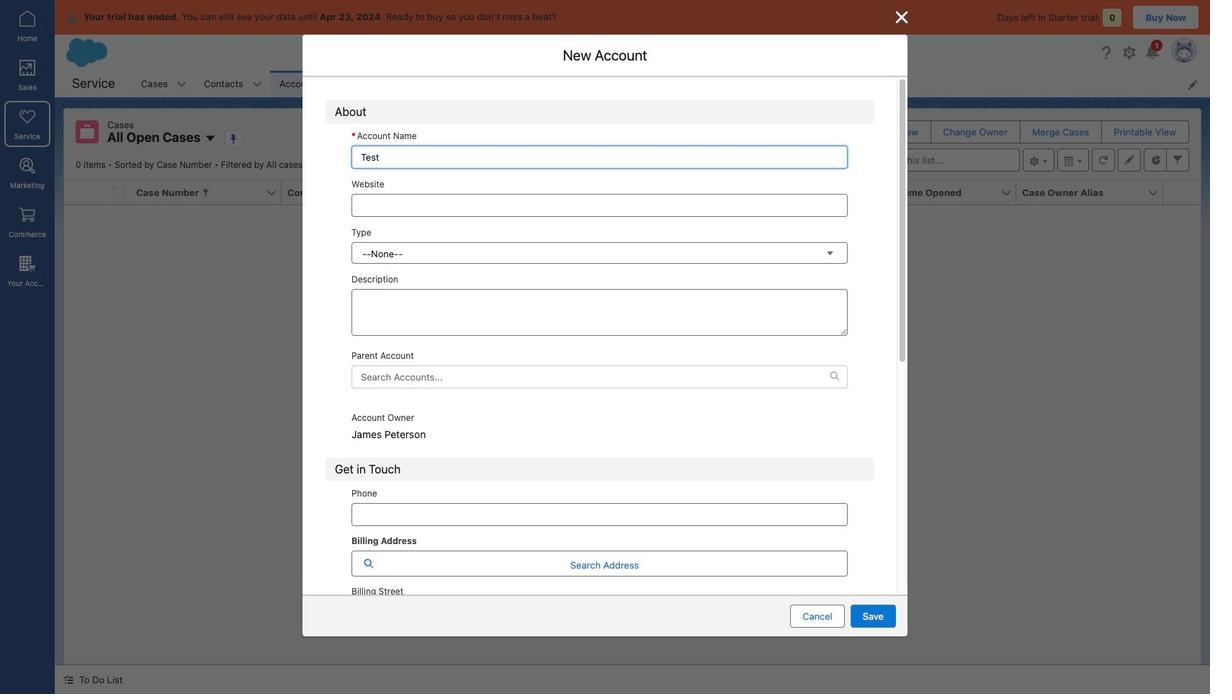 Task type: locate. For each thing, give the bounding box(es) containing it.
1 horizontal spatial text default image
[[830, 371, 840, 381]]

status element
[[576, 181, 732, 205]]

None text field
[[352, 146, 848, 169], [352, 289, 848, 336], [333, 473, 878, 514], [352, 146, 848, 169], [352, 289, 848, 336], [333, 473, 878, 514]]

3 list item from the left
[[271, 71, 348, 97]]

priority element
[[723, 181, 870, 205]]

2 inverse image from the top
[[894, 62, 911, 79]]

1 inverse image from the top
[[894, 9, 911, 26]]

1 vertical spatial inverse image
[[894, 62, 911, 79]]

inverse image
[[894, 9, 911, 26], [894, 62, 911, 79]]

status
[[454, 336, 812, 509]]

None url field
[[352, 194, 848, 217]]

None telephone field
[[352, 503, 848, 526]]

0 vertical spatial text default image
[[66, 12, 78, 24]]

cell
[[107, 181, 130, 205]]

0 vertical spatial inverse image
[[894, 9, 911, 26]]

item number element
[[64, 181, 107, 205]]

text default image
[[66, 12, 78, 24], [830, 371, 840, 381]]

None text field
[[333, 427, 878, 450]]

list item
[[133, 71, 195, 97], [195, 71, 271, 97], [271, 71, 348, 97], [348, 71, 430, 97], [487, 71, 571, 97]]

list
[[133, 71, 1211, 97]]

cell inside all open cases|cases|list view element
[[107, 181, 130, 205]]



Task type: describe. For each thing, give the bounding box(es) containing it.
subject element
[[429, 181, 585, 205]]

item number image
[[64, 181, 107, 204]]

1 vertical spatial text default image
[[830, 371, 840, 381]]

action image
[[1164, 181, 1201, 204]]

all open cases|cases|list view element
[[63, 108, 1202, 665]]

date/time opened element
[[870, 181, 1026, 205]]

list view controls image
[[1023, 148, 1055, 172]]

contact name element
[[282, 181, 437, 205]]

select list display image
[[1058, 148, 1090, 172]]

5 list item from the left
[[487, 71, 571, 97]]

case number element
[[130, 181, 290, 205]]

text default image
[[63, 675, 74, 685]]

Search Accounts... text field
[[352, 366, 830, 387]]

0 horizontal spatial text default image
[[66, 12, 78, 24]]

case owner alias element
[[1017, 181, 1173, 205]]

Search All Open Cases list view. search field
[[848, 148, 1021, 172]]

4 list item from the left
[[348, 71, 430, 97]]

2 list item from the left
[[195, 71, 271, 97]]

action element
[[1164, 181, 1201, 205]]

1 list item from the left
[[133, 71, 195, 97]]

all open cases status
[[76, 159, 430, 170]]



Task type: vqa. For each thing, say whether or not it's contained in the screenshot.
2nd "list item" from right
yes



